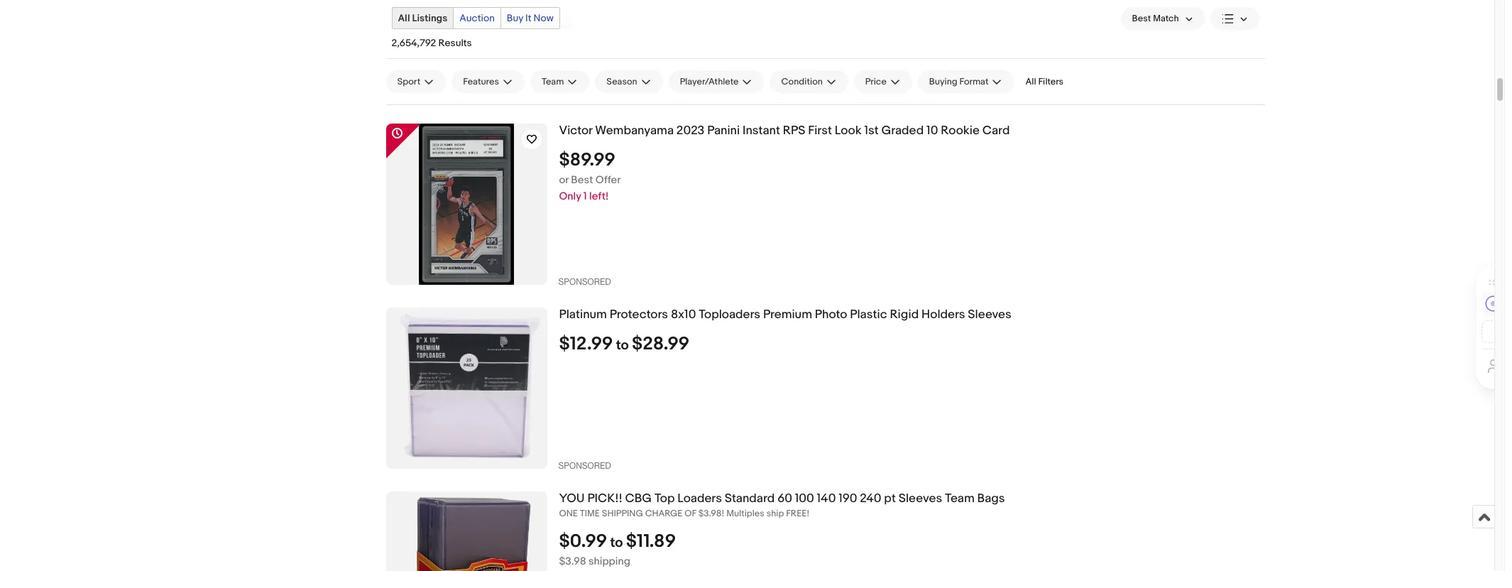 Task type: locate. For each thing, give the bounding box(es) containing it.
10
[[927, 124, 938, 138]]

view: list view image
[[1222, 11, 1248, 26]]

to inside $0.99 to $11.89 $3.98 shipping
[[610, 535, 623, 551]]

best
[[1133, 13, 1151, 24], [571, 173, 593, 187]]

only
[[559, 190, 581, 203]]

0 vertical spatial all
[[398, 12, 410, 24]]

1 vertical spatial best
[[571, 173, 593, 187]]

all left the listings
[[398, 12, 410, 24]]

toploaders
[[699, 308, 761, 322]]

$28.99
[[632, 333, 690, 355]]

team left bags
[[945, 492, 975, 506]]

you pick!! cbg top loaders standard 60 100 140 190 240 pt sleeves team bags link
[[559, 492, 1265, 507]]

free!
[[786, 508, 810, 519]]

first
[[808, 124, 832, 138]]

auction link
[[454, 8, 501, 29]]

to up shipping
[[610, 535, 623, 551]]

best up 1
[[571, 173, 593, 187]]

player/athlete
[[680, 76, 739, 88]]

panini
[[708, 124, 740, 138]]

one
[[559, 508, 578, 519]]

price
[[866, 76, 887, 88]]

$3.98!
[[699, 508, 725, 519]]

0 vertical spatial sponsored
[[559, 277, 611, 287]]

ship
[[767, 508, 784, 519]]

all
[[398, 12, 410, 24], [1026, 76, 1037, 88]]

buy it now link
[[501, 8, 560, 29]]

buy
[[507, 12, 523, 24]]

0 horizontal spatial sleeves
[[899, 492, 943, 506]]

all inside button
[[1026, 76, 1037, 88]]

1
[[584, 190, 587, 203]]

platinum protectors 8x10 toploaders premium photo plastic rigid holders sleeves
[[559, 308, 1012, 322]]

all filters
[[1026, 76, 1064, 88]]

it
[[526, 12, 532, 24]]

features button
[[452, 71, 525, 93]]

listings
[[412, 12, 448, 24]]

$11.89
[[626, 531, 676, 553]]

all listings
[[398, 12, 448, 24]]

2 sponsored from the top
[[559, 461, 611, 471]]

best match
[[1133, 13, 1179, 24]]

best left match
[[1133, 13, 1151, 24]]

plastic
[[850, 308, 887, 322]]

0 horizontal spatial team
[[542, 76, 564, 88]]

8x10
[[671, 308, 696, 322]]

standard
[[725, 492, 775, 506]]

0 horizontal spatial best
[[571, 173, 593, 187]]

1 horizontal spatial team
[[945, 492, 975, 506]]

sleeves
[[968, 308, 1012, 322], [899, 492, 943, 506]]

$0.99 to $11.89 $3.98 shipping
[[559, 531, 676, 568]]

1 vertical spatial sponsored
[[559, 461, 611, 471]]

victor wembanyama 2023 panini instant rps first look 1st graded 10 rookie card
[[559, 124, 1010, 138]]

bags
[[978, 492, 1005, 506]]

1 vertical spatial to
[[610, 535, 623, 551]]

shipping
[[602, 508, 643, 519]]

0 vertical spatial sleeves
[[968, 308, 1012, 322]]

$89.99
[[559, 149, 616, 171]]

$89.99 or best offer only 1 left!
[[559, 149, 621, 203]]

to for $0.99
[[610, 535, 623, 551]]

to for $12.99
[[616, 338, 629, 354]]

to down protectors
[[616, 338, 629, 354]]

sleeves right holders
[[968, 308, 1012, 322]]

1 horizontal spatial best
[[1133, 13, 1151, 24]]

1 horizontal spatial all
[[1026, 76, 1037, 88]]

190
[[839, 492, 858, 506]]

1 vertical spatial all
[[1026, 76, 1037, 88]]

$12.99 to $28.99
[[559, 333, 690, 355]]

you pick!! cbg top loaders standard 60 100 140 190 240 pt sleeves team bags image
[[386, 492, 547, 571]]

0 horizontal spatial all
[[398, 12, 410, 24]]

sleeves up one time shipping charge of $3.98! multiples ship free! text field
[[899, 492, 943, 506]]

1 vertical spatial sleeves
[[899, 492, 943, 506]]

charge
[[645, 508, 683, 519]]

all left filters
[[1026, 76, 1037, 88]]

rookie
[[941, 124, 980, 138]]

team inside the you pick!! cbg top loaders standard 60 100 140 190 240 pt sleeves team bags one time shipping charge of $3.98! multiples ship free!
[[945, 492, 975, 506]]

1 sponsored from the top
[[559, 277, 611, 287]]

0 vertical spatial to
[[616, 338, 629, 354]]

multiples
[[727, 508, 765, 519]]

sponsored up you
[[559, 461, 611, 471]]

graded
[[882, 124, 924, 138]]

1 vertical spatial team
[[945, 492, 975, 506]]

100
[[795, 492, 814, 506]]

sponsored up platinum
[[559, 277, 611, 287]]

0 vertical spatial team
[[542, 76, 564, 88]]

look
[[835, 124, 862, 138]]

buy it now
[[507, 12, 554, 24]]

sponsored
[[559, 277, 611, 287], [559, 461, 611, 471]]

team
[[542, 76, 564, 88], [945, 492, 975, 506]]

240
[[860, 492, 882, 506]]

offer
[[596, 173, 621, 187]]

time
[[580, 508, 600, 519]]

all listings link
[[392, 8, 453, 29]]

team up victor
[[542, 76, 564, 88]]

to inside $12.99 to $28.99
[[616, 338, 629, 354]]

best inside best match dropdown button
[[1133, 13, 1151, 24]]

0 vertical spatial best
[[1133, 13, 1151, 24]]



Task type: vqa. For each thing, say whether or not it's contained in the screenshot.
first Sponsored from the top
yes



Task type: describe. For each thing, give the bounding box(es) containing it.
auction
[[460, 12, 495, 24]]

2,654,792
[[392, 37, 436, 49]]

or
[[559, 173, 569, 187]]

140
[[817, 492, 836, 506]]

season
[[607, 76, 638, 88]]

pt
[[884, 492, 896, 506]]

best inside $89.99 or best offer only 1 left!
[[571, 173, 593, 187]]

$12.99
[[559, 333, 613, 355]]

holders
[[922, 308, 966, 322]]

best match button
[[1121, 7, 1205, 30]]

victor
[[559, 124, 593, 138]]

sponsored for $28.99
[[559, 461, 611, 471]]

platinum
[[559, 308, 607, 322]]

team button
[[531, 71, 590, 93]]

buying format button
[[918, 71, 1014, 93]]

condition button
[[770, 71, 849, 93]]

player/athlete button
[[669, 71, 765, 93]]

pick!!
[[588, 492, 623, 506]]

wembanyama
[[595, 124, 674, 138]]

format
[[960, 76, 989, 88]]

shipping
[[589, 555, 631, 568]]

1 horizontal spatial sleeves
[[968, 308, 1012, 322]]

loaders
[[678, 492, 722, 506]]

cbg
[[625, 492, 652, 506]]

instant
[[743, 124, 781, 138]]

buying format
[[930, 76, 989, 88]]

you
[[559, 492, 585, 506]]

price button
[[854, 71, 913, 93]]

platinum protectors 8x10 toploaders premium photo plastic rigid holders sleeves link
[[559, 308, 1265, 323]]

photo
[[815, 308, 848, 322]]

condition
[[782, 76, 823, 88]]

1st
[[865, 124, 879, 138]]

$3.98
[[559, 555, 586, 568]]

all filters button
[[1020, 71, 1070, 93]]

top
[[655, 492, 675, 506]]

2023
[[677, 124, 705, 138]]

rps
[[783, 124, 806, 138]]

60
[[778, 492, 793, 506]]

premium
[[763, 308, 812, 322]]

match
[[1154, 13, 1179, 24]]

2,654,792 results
[[392, 37, 472, 49]]

season button
[[595, 71, 663, 93]]

team inside dropdown button
[[542, 76, 564, 88]]

of
[[685, 508, 697, 519]]

now
[[534, 12, 554, 24]]

all for all filters
[[1026, 76, 1037, 88]]

rigid
[[890, 308, 919, 322]]

protectors
[[610, 308, 668, 322]]

you pick!! cbg top loaders standard 60 100 140 190 240 pt sleeves team bags one time shipping charge of $3.98! multiples ship free!
[[559, 492, 1005, 519]]

sponsored for best
[[559, 277, 611, 287]]

results
[[439, 37, 472, 49]]

card
[[983, 124, 1010, 138]]

all for all listings
[[398, 12, 410, 24]]

buying
[[930, 76, 958, 88]]

filters
[[1039, 76, 1064, 88]]

victor wembanyama 2023 panini instant rps first look 1st graded 10 rookie card image
[[419, 124, 514, 285]]

sleeves inside the you pick!! cbg top loaders standard 60 100 140 190 240 pt sleeves team bags one time shipping charge of $3.98! multiples ship free!
[[899, 492, 943, 506]]

victor wembanyama 2023 panini instant rps first look 1st graded 10 rookie card link
[[559, 124, 1265, 139]]

sport
[[397, 76, 421, 88]]

features
[[463, 76, 499, 88]]

$0.99
[[559, 531, 607, 553]]

sport button
[[386, 71, 446, 93]]

platinum protectors 8x10 toploaders premium photo plastic rigid holders sleeves image
[[386, 308, 547, 469]]

ONE TIME SHIPPING CHARGE OF $3.98! Multiples ship FREE! text field
[[559, 508, 1265, 520]]

left!
[[590, 190, 609, 203]]



